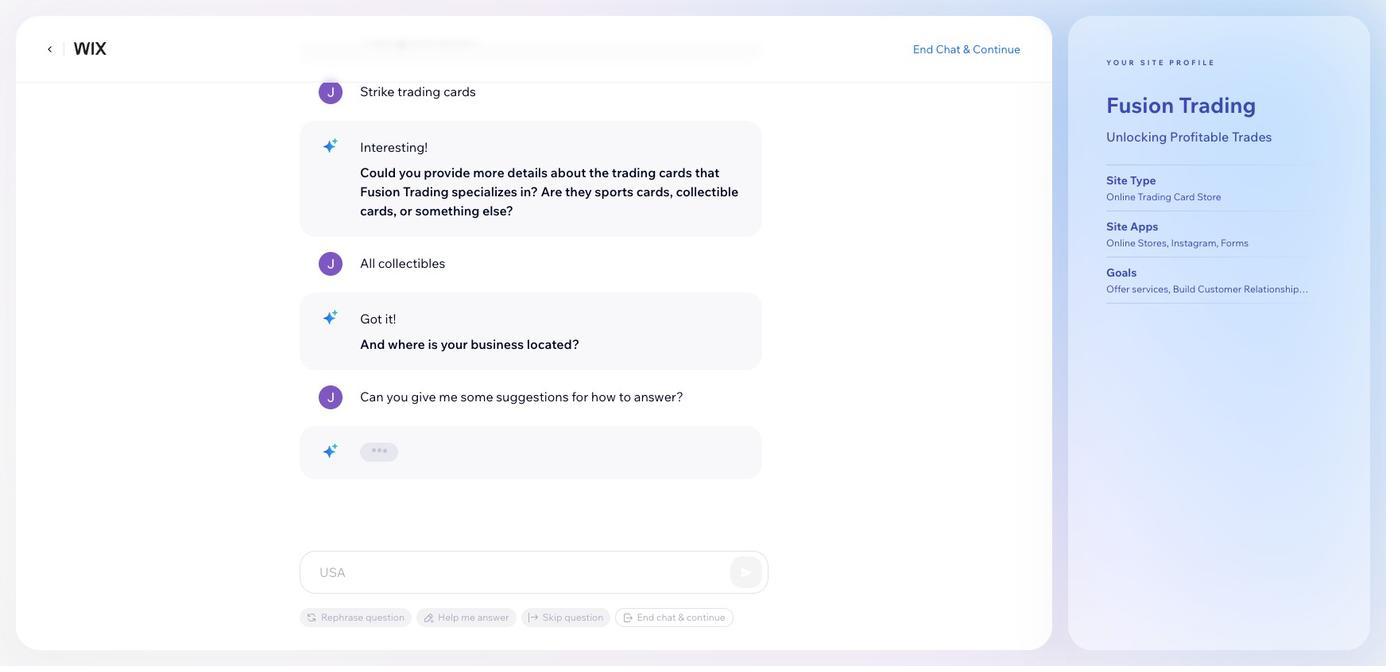 Task type: vqa. For each thing, say whether or not it's contained in the screenshot.
about
yes



Task type: locate. For each thing, give the bounding box(es) containing it.
could you provide more details about the trading cards that fusion trading specializes in? are they sports cards, collectible cards, or something else?
[[360, 165, 739, 219]]

what
[[661, 12, 690, 28]]

provide left a
[[466, 12, 513, 28]]

trading up the sports
[[612, 165, 656, 180]]

2 site from the top
[[1107, 219, 1128, 233]]

online inside the site apps online stores, instagram, forms
[[1107, 237, 1136, 249]]

is inside could you please provide a general description of what fusion trading is all about?
[[409, 31, 419, 47]]

or
[[400, 203, 412, 219]]

some
[[461, 389, 493, 405]]

1 horizontal spatial fusion
[[693, 12, 733, 28]]

you down interesting!
[[399, 165, 421, 180]]

1 vertical spatial site
[[1107, 219, 1128, 233]]

fusion trading
[[1107, 91, 1256, 118]]

0 vertical spatial fusion
[[693, 12, 733, 28]]

is
[[409, 31, 419, 47], [428, 336, 438, 352]]

details
[[507, 165, 548, 180]]

site
[[1107, 173, 1128, 187], [1107, 219, 1128, 233]]

jacob image left can
[[319, 386, 343, 409]]

cards down about?
[[443, 83, 476, 99]]

0 vertical spatial jacob image
[[319, 252, 343, 276]]

1 vertical spatial is
[[428, 336, 438, 352]]

1 vertical spatial trading
[[612, 165, 656, 180]]

me right help
[[461, 611, 475, 623]]

question right skip
[[565, 611, 604, 623]]

site inside the site apps online stores, instagram, forms
[[1107, 219, 1128, 233]]

1 horizontal spatial me
[[461, 611, 475, 623]]

description
[[574, 12, 643, 28]]

cards inside could you provide more details about the trading cards that fusion trading specializes in? are they sports cards, collectible cards, or something else?
[[659, 165, 692, 180]]

trading inside could you provide more details about the trading cards that fusion trading specializes in? are they sports cards, collectible cards, or something else?
[[403, 184, 449, 200]]

end left chat
[[637, 611, 654, 623]]

0 vertical spatial you
[[399, 12, 421, 28]]

0 horizontal spatial cards,
[[360, 203, 397, 219]]

chat
[[936, 42, 961, 56]]

the
[[589, 165, 609, 180]]

0 horizontal spatial question
[[366, 611, 405, 623]]

fusion up unlocking
[[1107, 91, 1174, 118]]

online inside "site type online trading card store"
[[1107, 191, 1136, 202]]

0 vertical spatial end
[[913, 42, 933, 56]]

online down type
[[1107, 191, 1136, 202]]

0 vertical spatial could
[[360, 12, 396, 28]]

1 horizontal spatial &
[[963, 42, 970, 56]]

you inside could you please provide a general description of what fusion trading is all about?
[[399, 12, 421, 28]]

is left your
[[428, 336, 438, 352]]

2 horizontal spatial fusion
[[1107, 91, 1174, 118]]

unlocking
[[1107, 129, 1167, 145]]

could for could you please provide a general description of what fusion trading is all about?
[[360, 12, 396, 28]]

cards, left or
[[360, 203, 397, 219]]

site left type
[[1107, 173, 1128, 187]]

1 jacob image from the top
[[319, 252, 343, 276]]

type
[[1130, 173, 1156, 187]]

0 horizontal spatial is
[[409, 31, 419, 47]]

is left all on the top left
[[409, 31, 419, 47]]

apps
[[1130, 219, 1159, 233]]

suggestions
[[496, 389, 569, 405]]

trades
[[1232, 129, 1272, 145]]

you inside could you provide more details about the trading cards that fusion trading specializes in? are they sports cards, collectible cards, or something else?
[[399, 165, 421, 180]]

for
[[572, 389, 588, 405]]

1 vertical spatial me
[[461, 611, 475, 623]]

trading down type
[[1138, 191, 1172, 202]]

you
[[399, 12, 421, 28], [399, 165, 421, 180], [386, 389, 408, 405]]

you left "please"
[[399, 12, 421, 28]]

skip question
[[543, 611, 604, 623]]

1 vertical spatial jacob image
[[319, 386, 343, 409]]

& right 'chat'
[[963, 42, 970, 56]]

1 question from the left
[[366, 611, 405, 623]]

instagram,
[[1171, 237, 1219, 249]]

2 jacob image from the top
[[319, 386, 343, 409]]

could
[[360, 12, 396, 28], [360, 165, 396, 180]]

online
[[1107, 191, 1136, 202], [1107, 237, 1136, 249]]

fusion inside could you please provide a general description of what fusion trading is all about?
[[693, 12, 733, 28]]

got it!
[[360, 311, 396, 327]]

1 vertical spatial end
[[637, 611, 654, 623]]

trading
[[398, 83, 441, 99], [612, 165, 656, 180]]

trading up or
[[403, 184, 449, 200]]

1 vertical spatial cards
[[659, 165, 692, 180]]

site left "apps"
[[1107, 219, 1128, 233]]

jacob image left all in the left top of the page
[[319, 252, 343, 276]]

fusion inside could you provide more details about the trading cards that fusion trading specializes in? are they sports cards, collectible cards, or something else?
[[360, 184, 400, 200]]

something
[[415, 203, 480, 219]]

answer
[[478, 611, 509, 623]]

1 horizontal spatial cards
[[659, 165, 692, 180]]

1 horizontal spatial question
[[565, 611, 604, 623]]

continue
[[973, 42, 1021, 56]]

jacob image for can you give me some suggestions for how to answer?
[[319, 386, 343, 409]]

0 vertical spatial &
[[963, 42, 970, 56]]

0 horizontal spatial end
[[637, 611, 654, 623]]

of
[[646, 12, 658, 28]]

site for site apps
[[1107, 219, 1128, 233]]

1 vertical spatial you
[[399, 165, 421, 180]]

end
[[913, 42, 933, 56], [637, 611, 654, 623]]

0 vertical spatial cards,
[[637, 184, 673, 200]]

0 horizontal spatial trading
[[398, 83, 441, 99]]

cards,
[[637, 184, 673, 200], [360, 203, 397, 219]]

provide
[[466, 12, 513, 28], [424, 165, 470, 180]]

stores,
[[1138, 237, 1169, 249]]

trading left all on the top left
[[360, 31, 406, 47]]

sports
[[595, 184, 634, 200]]

0 vertical spatial provide
[[466, 12, 513, 28]]

1 vertical spatial could
[[360, 165, 396, 180]]

question right "rephrase"
[[366, 611, 405, 623]]

help
[[438, 611, 459, 623]]

jacob image
[[319, 252, 343, 276], [319, 386, 343, 409]]

provide inside could you please provide a general description of what fusion trading is all about?
[[466, 12, 513, 28]]

1 horizontal spatial trading
[[612, 165, 656, 180]]

fusion
[[693, 12, 733, 28], [1107, 91, 1174, 118], [360, 184, 400, 200]]

1 horizontal spatial cards,
[[637, 184, 673, 200]]

1 vertical spatial &
[[678, 611, 684, 623]]

& for chat
[[678, 611, 684, 623]]

2 vertical spatial you
[[386, 389, 408, 405]]

your site profile
[[1107, 58, 1216, 67]]

end chat & continue
[[913, 42, 1021, 56]]

site apps online stores, instagram, forms
[[1107, 219, 1249, 249]]

online down "apps"
[[1107, 237, 1136, 249]]

fusion up or
[[360, 184, 400, 200]]

general
[[525, 12, 571, 28]]

could down interesting!
[[360, 165, 396, 180]]

more
[[473, 165, 505, 180]]

1 online from the top
[[1107, 191, 1136, 202]]

unlocking profitable trades
[[1107, 129, 1272, 145]]

1 site from the top
[[1107, 173, 1128, 187]]

1 horizontal spatial end
[[913, 42, 933, 56]]

could inside could you please provide a general description of what fusion trading is all about?
[[360, 12, 396, 28]]

provide inside could you provide more details about the trading cards that fusion trading specializes in? are they sports cards, collectible cards, or something else?
[[424, 165, 470, 180]]

cards, right the sports
[[637, 184, 673, 200]]

trading right strike
[[398, 83, 441, 99]]

end left 'chat'
[[913, 42, 933, 56]]

0 vertical spatial site
[[1107, 173, 1128, 187]]

trading
[[360, 31, 406, 47], [1179, 91, 1256, 118], [403, 184, 449, 200], [1138, 191, 1172, 202]]

trading inside could you provide more details about the trading cards that fusion trading specializes in? are they sports cards, collectible cards, or something else?
[[612, 165, 656, 180]]

&
[[963, 42, 970, 56], [678, 611, 684, 623]]

cards left that
[[659, 165, 692, 180]]

and where is your business located?
[[360, 336, 580, 352]]

end chat & continue
[[637, 611, 726, 623]]

1 could from the top
[[360, 12, 396, 28]]

2 online from the top
[[1107, 237, 1136, 249]]

cards
[[443, 83, 476, 99], [659, 165, 692, 180]]

2 could from the top
[[360, 165, 396, 180]]

fusion right what
[[693, 12, 733, 28]]

1 vertical spatial provide
[[424, 165, 470, 180]]

2 question from the left
[[565, 611, 604, 623]]

0 horizontal spatial cards
[[443, 83, 476, 99]]

trading up profitable on the right of the page
[[1179, 91, 1256, 118]]

& right chat
[[678, 611, 684, 623]]

0 vertical spatial online
[[1107, 191, 1136, 202]]

could left "please"
[[360, 12, 396, 28]]

all collectibles
[[360, 255, 445, 271]]

chat
[[657, 611, 676, 623]]

0 vertical spatial me
[[439, 389, 458, 405]]

me right give
[[439, 389, 458, 405]]

me
[[439, 389, 458, 405], [461, 611, 475, 623]]

collectibles
[[378, 255, 445, 271]]

store
[[1197, 191, 1222, 202]]

question
[[366, 611, 405, 623], [565, 611, 604, 623]]

could inside could you provide more details about the trading cards that fusion trading specializes in? are they sports cards, collectible cards, or something else?
[[360, 165, 396, 180]]

0 horizontal spatial fusion
[[360, 184, 400, 200]]

0 vertical spatial cards
[[443, 83, 476, 99]]

you right can
[[386, 389, 408, 405]]

your
[[441, 336, 468, 352]]

continue
[[687, 611, 726, 623]]

0 horizontal spatial &
[[678, 611, 684, 623]]

all
[[421, 31, 435, 47]]

0 vertical spatial is
[[409, 31, 419, 47]]

2 vertical spatial fusion
[[360, 184, 400, 200]]

site inside "site type online trading card store"
[[1107, 173, 1128, 187]]

provide up something on the top of the page
[[424, 165, 470, 180]]

1 vertical spatial online
[[1107, 237, 1136, 249]]

it!
[[385, 311, 396, 327]]



Task type: describe. For each thing, give the bounding box(es) containing it.
forms
[[1221, 237, 1249, 249]]

could you please provide a general description of what fusion trading is all about?
[[360, 12, 733, 47]]

located?
[[527, 336, 580, 352]]

end chat & continue button
[[913, 42, 1021, 56]]

got
[[360, 311, 382, 327]]

about?
[[438, 31, 481, 47]]

business
[[471, 336, 524, 352]]

please
[[424, 12, 463, 28]]

skip
[[543, 611, 562, 623]]

profile
[[1170, 58, 1216, 67]]

strike trading cards
[[360, 83, 476, 99]]

site
[[1140, 58, 1166, 67]]

how
[[591, 389, 616, 405]]

rephrase question
[[321, 611, 405, 623]]

could for could you provide more details about the trading cards that fusion trading specializes in? are they sports cards, collectible cards, or something else?
[[360, 165, 396, 180]]

about
[[551, 165, 586, 180]]

specializes
[[452, 184, 517, 200]]

in?
[[520, 184, 538, 200]]

0 horizontal spatial me
[[439, 389, 458, 405]]

& for chat
[[963, 42, 970, 56]]

your
[[1107, 58, 1137, 67]]

1 vertical spatial fusion
[[1107, 91, 1174, 118]]

site type online trading card store
[[1107, 173, 1222, 202]]

online for type
[[1107, 191, 1136, 202]]

end for end chat & continue
[[913, 42, 933, 56]]

end for end chat & continue
[[637, 611, 654, 623]]

that
[[695, 165, 720, 180]]

Write your answer text field
[[300, 552, 768, 593]]

goals
[[1107, 265, 1137, 280]]

you for trading
[[399, 165, 421, 180]]

a
[[516, 12, 523, 28]]

question for skip question
[[565, 611, 604, 623]]

where
[[388, 336, 425, 352]]

1 vertical spatial cards,
[[360, 203, 397, 219]]

collectible
[[676, 184, 739, 200]]

online for apps
[[1107, 237, 1136, 249]]

all
[[360, 255, 375, 271]]

they
[[565, 184, 592, 200]]

else?
[[482, 203, 513, 219]]

give
[[411, 389, 436, 405]]

answer?
[[634, 389, 684, 405]]

1 horizontal spatial is
[[428, 336, 438, 352]]

help me answer
[[438, 611, 509, 623]]

you for is
[[399, 12, 421, 28]]

jacob image for all collectibles
[[319, 252, 343, 276]]

trading inside "site type online trading card store"
[[1138, 191, 1172, 202]]

to
[[619, 389, 631, 405]]

are
[[541, 184, 562, 200]]

site for site type
[[1107, 173, 1128, 187]]

card
[[1174, 191, 1195, 202]]

and
[[360, 336, 385, 352]]

strike
[[360, 83, 395, 99]]

question for rephrase question
[[366, 611, 405, 623]]

jacob image
[[319, 80, 343, 104]]

0 vertical spatial trading
[[398, 83, 441, 99]]

trading inside could you please provide a general description of what fusion trading is all about?
[[360, 31, 406, 47]]

can you give me some suggestions for how to answer?
[[360, 389, 684, 405]]

interesting!
[[360, 139, 428, 155]]

can
[[360, 389, 384, 405]]

rephrase
[[321, 611, 363, 623]]

profitable
[[1170, 129, 1229, 145]]



